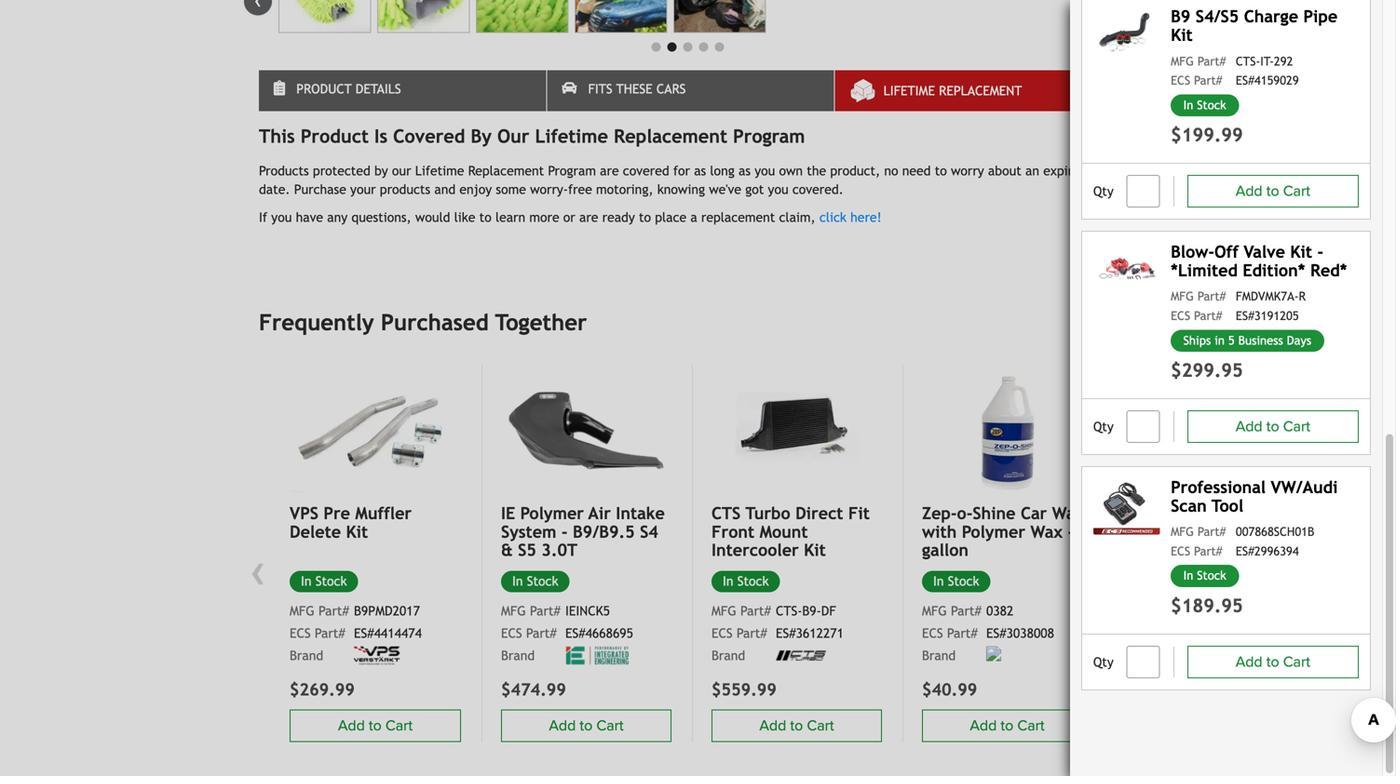 Task type: vqa. For each thing, say whether or not it's contained in the screenshot.
ecs within MFG Part# B9PMD2017 ECS Part# ES#4414474 Brand
yes



Task type: locate. For each thing, give the bounding box(es) containing it.
1 horizontal spatial -
[[1068, 522, 1074, 542]]

in for ie polymer air intake system - b9/b9.5 s4 & s5 3.0t
[[512, 574, 523, 589]]

stock up $189.95
[[1198, 569, 1227, 583]]

to up chat with us "link"
[[1267, 654, 1280, 672]]

blow-
[[1171, 242, 1215, 262]]

lifetime inside products protected by our lifetime replacement program are covered for as long as you own the product, no need to worry about an expiration date. purchase your products and enjoy some worry-free motoring, knowing we've got you covered.
[[415, 164, 464, 179]]

brand inside mfg part# 0382 ecs part# es#3038008 brand
[[922, 649, 956, 664]]

you up got
[[755, 164, 775, 179]]

o-
[[957, 504, 973, 524]]

ecs inside 007868sch01b ecs part#
[[1171, 545, 1191, 559]]

got
[[745, 182, 764, 197]]

add to cart for add to cart button below $559.99
[[760, 718, 834, 735]]

1 vertical spatial with
[[1322, 740, 1349, 753]]

mfg part# down b9
[[1171, 54, 1226, 68]]

add to cart button down $474.99
[[501, 710, 672, 743]]

professional
[[1171, 478, 1266, 497]]

zep image
[[987, 647, 1011, 666]]

ecs up $474.99
[[501, 626, 522, 641]]

wax
[[1031, 522, 1063, 542]]

a
[[691, 210, 697, 225]]

brand inside mfg part# cts-b9-df ecs part# es#3612271 brand
[[712, 649, 745, 664]]

add down $474.99
[[549, 718, 576, 735]]

1 es#2619165 - mic493 - chenille plush microfiber mitt - this lime green wash mitt measures 7"x9" - chemical guys - audi bmw volkswagen mercedes benz mini porsche image from the left
[[279, 0, 371, 33]]

ecs inside the fmdvmk7a-r ecs part#
[[1171, 309, 1191, 323]]

add down $189.95
[[1236, 654, 1263, 672]]

2 vertical spatial qty
[[1094, 655, 1114, 670]]

lifetime up need
[[884, 84, 935, 98]]

add to cart button down $189.95
[[1188, 646, 1359, 679]]

are up the motoring,
[[600, 164, 619, 179]]

2 horizontal spatial lifetime
[[884, 84, 935, 98]]

replacement up the worry at the top
[[939, 84, 1022, 98]]

mfg inside mfg part# ieinck5 ecs part# es#4668695 brand
[[501, 604, 526, 619]]

kit right the delete
[[346, 522, 368, 542]]

- right system on the bottom left
[[562, 522, 568, 542]]

to up vw/audi
[[1267, 418, 1280, 436]]

ecs up $269.99
[[290, 626, 311, 641]]

brand up $40.99
[[922, 649, 956, 664]]

fmdvmk7a-r ecs part#
[[1171, 290, 1306, 323]]

verstarkt performance systems image
[[354, 647, 400, 666]]

add to cart down $189.95
[[1236, 654, 1311, 672]]

tool
[[1212, 496, 1244, 516]]

cts
[[712, 504, 741, 524]]

cart
[[1284, 183, 1311, 200], [1284, 418, 1311, 436], [1284, 654, 1311, 672], [386, 718, 413, 735], [597, 718, 624, 735], [807, 718, 834, 735], [1018, 718, 1045, 735]]

in stock down intercooler
[[723, 574, 769, 589]]

es#2619165 - mic493 - chenille plush microfiber mitt - this lime green wash mitt measures 7"x9" - chemical guys - audi bmw volkswagen mercedes benz mini porsche image
[[279, 0, 371, 33], [377, 0, 470, 33], [476, 0, 569, 33], [575, 0, 667, 33], [674, 0, 766, 33]]

0 horizontal spatial cts-
[[776, 604, 802, 619]]

kit down direct
[[804, 541, 826, 560]]

ecs up $40.99
[[922, 626, 943, 641]]

enjoy
[[460, 182, 492, 197]]

es#4159029
[[1236, 74, 1299, 88]]

part#
[[1198, 54, 1226, 68], [1194, 74, 1223, 88], [1198, 290, 1226, 304], [1194, 309, 1223, 323], [1198, 526, 1226, 540], [1194, 545, 1223, 559], [319, 604, 349, 619], [530, 604, 561, 619], [741, 604, 771, 619], [951, 604, 982, 619], [315, 626, 345, 641], [526, 626, 557, 641], [737, 626, 767, 641], [947, 626, 978, 641]]

add to cart up "valve"
[[1236, 183, 1311, 200]]

0 horizontal spatial are
[[579, 210, 598, 225]]

&
[[501, 541, 513, 560]]

0 vertical spatial qty
[[1094, 184, 1114, 199]]

and
[[434, 182, 456, 197]]

fits these cars link
[[547, 70, 834, 111]]

mfg down the delete
[[290, 604, 315, 619]]

expiration
[[1044, 164, 1103, 179]]

product left details
[[296, 82, 352, 97]]

ieinck5
[[565, 604, 610, 619]]

muffler
[[355, 504, 412, 524]]

as right for at left top
[[694, 164, 706, 179]]

by
[[471, 125, 492, 147]]

own
[[779, 164, 803, 179]]

-
[[1318, 242, 1324, 262], [562, 522, 568, 542], [1068, 522, 1074, 542]]

1 horizontal spatial cts-
[[1236, 54, 1261, 68]]

mfg down &
[[501, 604, 526, 619]]

ecs up $199.99
[[1171, 74, 1191, 88]]

0 vertical spatial product
[[296, 82, 352, 97]]

about
[[988, 164, 1022, 179]]

1 horizontal spatial are
[[600, 164, 619, 179]]

0 vertical spatial replacement
[[939, 84, 1022, 98]]

0 vertical spatial cts-
[[1236, 54, 1261, 68]]

us
[[1352, 740, 1366, 753]]

fits
[[588, 82, 613, 97]]

1 vertical spatial replacement
[[614, 125, 728, 147]]

stock up $199.99
[[1198, 98, 1227, 112]]

3 qty from the top
[[1094, 655, 1114, 670]]

fits these cars
[[588, 82, 686, 97]]

polymer inside ie polymer air intake system - b9/b9.5 s4 & s5 3.0t
[[520, 504, 584, 524]]

add to cart button up vw/audi
[[1188, 411, 1359, 443]]

protected
[[313, 164, 371, 179]]

cts turbo direct fit front mount intercooler kit link
[[712, 504, 882, 560]]

part# inside the cts-it-292 ecs part#
[[1194, 74, 1223, 88]]

1 vertical spatial qty
[[1094, 420, 1114, 435]]

stock for vps pre muffler delete kit
[[316, 574, 347, 589]]

kit
[[1171, 25, 1193, 45], [1291, 242, 1313, 262], [346, 522, 368, 542], [804, 541, 826, 560]]

4 es#2619165 - mic493 - chenille plush microfiber mitt - this lime green wash mitt measures 7"x9" - chemical guys - audi bmw volkswagen mercedes benz mini porsche image from the left
[[575, 0, 667, 33]]

0 vertical spatial mfg part#
[[1171, 54, 1226, 68]]

stock down s5
[[527, 574, 559, 589]]

replacement up some
[[468, 164, 544, 179]]

0 horizontal spatial lifetime
[[415, 164, 464, 179]]

add to cart for add to cart button below $189.95
[[1236, 654, 1311, 672]]

3 brand from the left
[[712, 649, 745, 664]]

ecs tuning recommends this product. image
[[1094, 529, 1160, 535]]

0 horizontal spatial -
[[562, 522, 568, 542]]

mfg
[[1171, 54, 1194, 68], [1171, 290, 1194, 304], [1171, 526, 1194, 540], [290, 604, 315, 619], [501, 604, 526, 619], [712, 604, 737, 619], [922, 604, 947, 619]]

0 horizontal spatial program
[[548, 164, 596, 179]]

add down $559.99
[[760, 718, 787, 735]]

es#3038008
[[987, 626, 1054, 641]]

are inside products protected by our lifetime replacement program are covered for as long as you own the product, no need to worry about an expiration date. purchase your products and enjoy some worry-free motoring, knowing we've got you covered.
[[600, 164, 619, 179]]

0 horizontal spatial as
[[694, 164, 706, 179]]

df
[[821, 604, 836, 619]]

ie
[[501, 504, 515, 524]]

brand up $269.99
[[290, 649, 323, 664]]

1 horizontal spatial replacement
[[614, 125, 728, 147]]

ships
[[1184, 334, 1211, 348]]

program up own
[[733, 125, 805, 147]]

cart for add to cart button below $559.99
[[807, 718, 834, 735]]

mfg part# down scan
[[1171, 526, 1226, 540]]

in
[[1184, 98, 1194, 112], [1184, 569, 1194, 583], [301, 574, 312, 589], [512, 574, 523, 589], [723, 574, 734, 589], [933, 574, 944, 589]]

turbo
[[746, 504, 791, 524]]

brand for $474.99
[[501, 649, 535, 664]]

0 vertical spatial lifetime
[[884, 84, 935, 98]]

1 horizontal spatial lifetime
[[535, 125, 608, 147]]

5 es#2619165 - mic493 - chenille plush microfiber mitt - this lime green wash mitt measures 7"x9" - chemical guys - audi bmw volkswagen mercedes benz mini porsche image from the left
[[674, 0, 766, 33]]

cts- inside mfg part# cts-b9-df ecs part# es#3612271 brand
[[776, 604, 802, 619]]

products
[[380, 182, 431, 197]]

replacement inside products protected by our lifetime replacement program are covered for as long as you own the product, no need to worry about an expiration date. purchase your products and enjoy some worry-free motoring, knowing we've got you covered.
[[468, 164, 544, 179]]

dialog
[[0, 0, 1396, 777]]

is
[[374, 125, 388, 147]]

brand up $559.99
[[712, 649, 745, 664]]

covered.
[[793, 182, 844, 197]]

2 vertical spatial mfg part#
[[1171, 526, 1226, 540]]

b9
[[1171, 7, 1191, 26]]

in for zep-o-shine car wash with polymer wax - 1 gallon
[[933, 574, 944, 589]]

1 horizontal spatial as
[[739, 164, 751, 179]]

in down s5
[[512, 574, 523, 589]]

product
[[296, 82, 352, 97], [301, 125, 369, 147]]

2 mfg part# from the top
[[1171, 290, 1226, 304]]

to down integrated engineering image
[[580, 718, 593, 735]]

part# inside the fmdvmk7a-r ecs part#
[[1194, 309, 1223, 323]]

mfg inside mfg part# 0382 ecs part# es#3038008 brand
[[922, 604, 947, 619]]

professional vw/audi scan tool link
[[1171, 478, 1338, 516]]

in up $189.95
[[1184, 569, 1194, 583]]

in stock down the delete
[[301, 574, 347, 589]]

brand for $40.99
[[922, 649, 956, 664]]

b9 s4/s5 charge pipe kit
[[1171, 7, 1338, 45]]

in stock up $189.95
[[1184, 569, 1227, 583]]

2 brand from the left
[[501, 649, 535, 664]]

to down verstarkt performance systems icon
[[369, 718, 382, 735]]

mfg down gallon
[[922, 604, 947, 619]]

ecs up $559.99
[[712, 626, 733, 641]]

1 vertical spatial cts-
[[776, 604, 802, 619]]

2 qty from the top
[[1094, 420, 1114, 435]]

cts- up es#3612271
[[776, 604, 802, 619]]

as
[[694, 164, 706, 179], [739, 164, 751, 179]]

blow-off valve kit - *limited edition* red* link
[[1171, 242, 1348, 280]]

ecs inside mfg part# ieinck5 ecs part# es#4668695 brand
[[501, 626, 522, 641]]

1 vertical spatial mfg part#
[[1171, 290, 1226, 304]]

0 horizontal spatial replacement
[[468, 164, 544, 179]]

stock down gallon
[[948, 574, 980, 589]]

1 horizontal spatial polymer
[[962, 522, 1026, 542]]

to inside products protected by our lifetime replacement program are covered for as long as you own the product, no need to worry about an expiration date. purchase your products and enjoy some worry-free motoring, knowing we've got you covered.
[[935, 164, 947, 179]]

kit left s4/s5
[[1171, 25, 1193, 45]]

details
[[356, 82, 401, 97]]

stock for zep-o-shine car wash with polymer wax - 1 gallon
[[948, 574, 980, 589]]

qty
[[1094, 184, 1114, 199], [1094, 420, 1114, 435], [1094, 655, 1114, 670]]

add to cart for add to cart button above "valve"
[[1236, 183, 1311, 200]]

0 vertical spatial program
[[733, 125, 805, 147]]

in stock down s5
[[512, 574, 559, 589]]

3 mfg part# from the top
[[1171, 526, 1226, 540]]

product inside "link"
[[296, 82, 352, 97]]

in for cts turbo direct fit front mount intercooler kit
[[723, 574, 734, 589]]

with inside zep-o-shine car wash with polymer wax - 1 gallon
[[922, 522, 957, 542]]

lifetime up and
[[415, 164, 464, 179]]

mfg part# down *limited on the top right of page
[[1171, 290, 1226, 304]]

brand inside mfg part# ieinck5 ecs part# es#4668695 brand
[[501, 649, 535, 664]]

cts-it-292 ecs part#
[[1171, 54, 1294, 88]]

1 qty from the top
[[1094, 184, 1114, 199]]

lifetime up free
[[535, 125, 608, 147]]

mfg inside mfg part# cts-b9-df ecs part# es#3612271 brand
[[712, 604, 737, 619]]

2 horizontal spatial -
[[1318, 242, 1324, 262]]

add down $269.99
[[338, 718, 365, 735]]

mfg down b9
[[1171, 54, 1194, 68]]

purchase
[[294, 182, 346, 197]]

blow-off valve kit - *limited edition* red*
[[1171, 242, 1348, 280]]

1 brand from the left
[[290, 649, 323, 664]]

add to cart button down $40.99
[[922, 710, 1093, 743]]

add to cart down $474.99
[[549, 718, 624, 735]]

like
[[454, 210, 476, 225]]

knowing
[[657, 182, 705, 197]]

add for add to cart button below $559.99
[[760, 718, 787, 735]]

1 vertical spatial program
[[548, 164, 596, 179]]

in
[[1215, 334, 1225, 348]]

ie polymer air intake system - b9/b9.5 s4 & s5 3.0t image
[[501, 365, 672, 493]]

frequently purchased together
[[259, 310, 587, 336]]

mfg part# for $299.95
[[1171, 290, 1226, 304]]

add up "valve"
[[1236, 183, 1263, 200]]

we've
[[709, 182, 742, 197]]

mfg down intercooler
[[712, 604, 737, 619]]

brand inside mfg part# b9pmd2017 ecs part# es#4414474 brand
[[290, 649, 323, 664]]

for
[[673, 164, 690, 179]]

$189.95
[[1171, 595, 1244, 617]]

add to cart button up "valve"
[[1188, 175, 1359, 208]]

ie polymer air intake system - b9/b9.5 s4 & s5 3.0t link
[[501, 504, 672, 560]]

2 vertical spatial lifetime
[[415, 164, 464, 179]]

with inside "link"
[[1322, 740, 1349, 753]]

ecs up ships
[[1171, 309, 1191, 323]]

1 vertical spatial you
[[768, 182, 789, 197]]

no
[[884, 164, 899, 179]]

program inside products protected by our lifetime replacement program are covered for as long as you own the product, no need to worry about an expiration date. purchase your products and enjoy some worry-free motoring, knowing we've got you covered.
[[548, 164, 596, 179]]

to up "valve"
[[1267, 183, 1280, 200]]

valve
[[1244, 242, 1286, 262]]

in down intercooler
[[723, 574, 734, 589]]

program up free
[[548, 164, 596, 179]]

1 horizontal spatial with
[[1322, 740, 1349, 753]]

to right need
[[935, 164, 947, 179]]

add up professional
[[1236, 418, 1263, 436]]

add to cart down $559.99
[[760, 718, 834, 735]]

stock for cts turbo direct fit front mount intercooler kit
[[738, 574, 769, 589]]

blow-off valve kit - *limited edition* red* image
[[1094, 243, 1160, 293]]

in down gallon
[[933, 574, 944, 589]]

as up got
[[739, 164, 751, 179]]

0 horizontal spatial with
[[922, 522, 957, 542]]

add to cart for add to cart button under $40.99
[[970, 718, 1045, 735]]

None number field
[[1127, 175, 1160, 208], [1127, 411, 1160, 443], [1127, 646, 1160, 679], [1127, 175, 1160, 208], [1127, 411, 1160, 443], [1127, 646, 1160, 679]]

qty for $299.95
[[1094, 420, 1114, 435]]

worry
[[951, 164, 984, 179]]

1 horizontal spatial program
[[733, 125, 805, 147]]

dialog containing $199.99
[[0, 0, 1396, 777]]

add for add to cart button under $40.99
[[970, 718, 997, 735]]

s4/s5
[[1196, 7, 1239, 26]]

in down the delete
[[301, 574, 312, 589]]

your
[[350, 182, 376, 197]]

vw/audi
[[1271, 478, 1338, 497]]

product up protected on the left top of the page
[[301, 125, 369, 147]]

cart for add to cart button underneath $269.99
[[386, 718, 413, 735]]

2 horizontal spatial replacement
[[939, 84, 1022, 98]]

replacement up for at left top
[[614, 125, 728, 147]]

brand up $474.99
[[501, 649, 535, 664]]

b9 s4/s5 charge pipe kit image
[[1094, 8, 1160, 57]]

4 brand from the left
[[922, 649, 956, 664]]

stock down the delete
[[316, 574, 347, 589]]

0 vertical spatial are
[[600, 164, 619, 179]]

worry-
[[530, 182, 568, 197]]

kit right "valve"
[[1291, 242, 1313, 262]]

- left the 1
[[1068, 522, 1074, 542]]

add to cart down $40.99
[[970, 718, 1045, 735]]

cts- up 'es#4159029' in the top of the page
[[1236, 54, 1261, 68]]

to right like
[[479, 210, 492, 225]]

with left o-
[[922, 522, 957, 542]]

ecs down scan
[[1171, 545, 1191, 559]]

cart for add to cart button on top of vw/audi
[[1284, 418, 1311, 436]]

gallon
[[922, 541, 969, 560]]

- inside ie polymer air intake system - b9/b9.5 s4 & s5 3.0t
[[562, 522, 568, 542]]

add for add to cart button below $189.95
[[1236, 654, 1263, 672]]

frequently
[[259, 310, 374, 336]]

1 mfg part# from the top
[[1171, 54, 1226, 68]]

professional vw/audi scan tool
[[1171, 478, 1338, 516]]

in stock for ie polymer air intake system - b9/b9.5 s4 & s5 3.0t
[[512, 574, 559, 589]]

shine
[[973, 504, 1016, 524]]

- right edition*
[[1318, 242, 1324, 262]]

are
[[600, 164, 619, 179], [579, 210, 598, 225]]

add to cart down $269.99
[[338, 718, 413, 735]]

0 horizontal spatial polymer
[[520, 504, 584, 524]]

1 vertical spatial are
[[579, 210, 598, 225]]

you right if
[[271, 210, 292, 225]]

s5
[[518, 541, 536, 560]]

2 vertical spatial replacement
[[468, 164, 544, 179]]

1 vertical spatial lifetime
[[535, 125, 608, 147]]

in stock down gallon
[[933, 574, 980, 589]]

cars
[[657, 82, 686, 97]]

are right "or"
[[579, 210, 598, 225]]

with left us
[[1322, 740, 1349, 753]]

add to cart up vw/audi
[[1236, 418, 1311, 436]]

add down $40.99
[[970, 718, 997, 735]]

you down own
[[768, 182, 789, 197]]

0382
[[987, 604, 1014, 619]]

stock down intercooler
[[738, 574, 769, 589]]

add to cart button
[[1188, 175, 1359, 208], [1188, 411, 1359, 443], [1188, 646, 1359, 679], [290, 710, 461, 743], [501, 710, 672, 743], [712, 710, 882, 743], [922, 710, 1093, 743]]

ecs inside mfg part# b9pmd2017 ecs part# es#4414474 brand
[[290, 626, 311, 641]]

0 vertical spatial with
[[922, 522, 957, 542]]



Task type: describe. For each thing, give the bounding box(es) containing it.
learn
[[496, 210, 526, 225]]

part# inside 007868sch01b ecs part#
[[1194, 545, 1223, 559]]

professional vw/audi scan tool image
[[1094, 479, 1160, 529]]

brand for $269.99
[[290, 649, 323, 664]]

cart for add to cart button under $40.99
[[1018, 718, 1045, 735]]

kit inside cts turbo direct fit front mount intercooler kit
[[804, 541, 826, 560]]

add to cart for add to cart button underneath $269.99
[[338, 718, 413, 735]]

mfg part# cts-b9-df ecs part# es#3612271 brand
[[712, 604, 844, 664]]

it-
[[1261, 54, 1274, 68]]

zep-o-shine car wash with polymer wax - 1 gallon
[[922, 504, 1093, 560]]

kit inside "blow-off valve kit - *limited edition* red*"
[[1291, 242, 1313, 262]]

click
[[820, 210, 847, 225]]

motoring,
[[596, 182, 653, 197]]

an
[[1026, 164, 1040, 179]]

add for add to cart button underneath $474.99
[[549, 718, 576, 735]]

1 as from the left
[[694, 164, 706, 179]]

add for add to cart button above "valve"
[[1236, 183, 1263, 200]]

b9 s4/s5 charge pipe kit link
[[1171, 7, 1338, 45]]

cts- inside the cts-it-292 ecs part#
[[1236, 54, 1261, 68]]

mfg inside mfg part# b9pmd2017 ecs part# es#4414474 brand
[[290, 604, 315, 619]]

$199.99
[[1171, 124, 1244, 146]]

2 es#2619165 - mic493 - chenille plush microfiber mitt - this lime green wash mitt measures 7"x9" - chemical guys - audi bmw volkswagen mercedes benz mini porsche image from the left
[[377, 0, 470, 33]]

car
[[1021, 504, 1047, 524]]

stock for ie polymer air intake system - b9/b9.5 s4 & s5 3.0t
[[527, 574, 559, 589]]

mfg down *limited on the top right of page
[[1171, 290, 1194, 304]]

in for vps pre muffler delete kit
[[301, 574, 312, 589]]

mfg part# b9pmd2017 ecs part# es#4414474 brand
[[290, 604, 422, 664]]

in stock for cts turbo direct fit front mount intercooler kit
[[723, 574, 769, 589]]

ecs inside the cts-it-292 ecs part#
[[1171, 74, 1191, 88]]

wash
[[1052, 504, 1093, 524]]

air
[[589, 504, 611, 524]]

more
[[529, 210, 559, 225]]

*limited
[[1171, 261, 1238, 280]]

this
[[259, 125, 295, 147]]

ready
[[602, 210, 635, 225]]

mfg part# ieinck5 ecs part# es#4668695 brand
[[501, 604, 633, 664]]

es#3612271
[[776, 626, 844, 641]]

this product is covered by our lifetime replacement program
[[259, 125, 805, 147]]

red*
[[1311, 261, 1348, 280]]

es#4668695
[[565, 626, 633, 641]]

integrated engineering image
[[565, 647, 633, 666]]

intake
[[616, 504, 665, 524]]

add for add to cart button underneath $269.99
[[338, 718, 365, 735]]

qty for $189.95
[[1094, 655, 1114, 670]]

cart for add to cart button below $189.95
[[1284, 654, 1311, 672]]

chat
[[1291, 740, 1318, 753]]

long
[[710, 164, 735, 179]]

cts image
[[776, 651, 826, 662]]

our
[[392, 164, 411, 179]]

zep-o-shine car wash with polymer wax - 1 gallon image
[[922, 365, 1093, 493]]

- inside "blow-off valve kit - *limited edition* red*"
[[1318, 242, 1324, 262]]

chat with us
[[1291, 740, 1366, 753]]

1 vertical spatial product
[[301, 125, 369, 147]]

cts turbo direct fit front mount intercooler kit image
[[712, 365, 882, 493]]

1
[[1079, 522, 1089, 542]]

if
[[259, 210, 267, 225]]

front
[[712, 522, 755, 542]]

mfg part# for $189.95
[[1171, 526, 1226, 540]]

in stock for zep-o-shine car wash with polymer wax - 1 gallon
[[933, 574, 980, 589]]

charge
[[1244, 7, 1299, 26]]

delete
[[290, 522, 341, 542]]

es#3191205
[[1236, 309, 1299, 323]]

$40.99
[[922, 681, 978, 700]]

0 vertical spatial you
[[755, 164, 775, 179]]

5
[[1229, 334, 1235, 348]]

scan
[[1171, 496, 1207, 516]]

cart for add to cart button above "valve"
[[1284, 183, 1311, 200]]

or
[[563, 210, 575, 225]]

our
[[497, 125, 530, 147]]

any
[[327, 210, 348, 225]]

kit inside vps pre muffler delete kit
[[346, 522, 368, 542]]

add to cart for add to cart button underneath $474.99
[[549, 718, 624, 735]]

some
[[496, 182, 526, 197]]

$559.99
[[712, 681, 777, 700]]

zep-
[[922, 504, 957, 524]]

b9pmd2017
[[354, 604, 420, 619]]

ecs inside mfg part# cts-b9-df ecs part# es#3612271 brand
[[712, 626, 733, 641]]

3.0t
[[542, 541, 578, 560]]

covered
[[393, 125, 465, 147]]

vps pre muffler delete kit image
[[290, 365, 461, 494]]

product,
[[830, 164, 880, 179]]

click here! link
[[820, 210, 882, 225]]

mfg down scan
[[1171, 526, 1194, 540]]

in stock up $199.99
[[1184, 98, 1227, 112]]

2 as from the left
[[739, 164, 751, 179]]

to left place
[[639, 210, 651, 225]]

intercooler
[[712, 541, 799, 560]]

edition*
[[1243, 261, 1306, 280]]

business
[[1239, 334, 1284, 348]]

add for add to cart button on top of vw/audi
[[1236, 418, 1263, 436]]

pre
[[324, 504, 350, 524]]

b9-
[[802, 604, 821, 619]]

kit inside the b9 s4/s5 charge pipe kit
[[1171, 25, 1193, 45]]

- inside zep-o-shine car wash with polymer wax - 1 gallon
[[1068, 522, 1074, 542]]

3 es#2619165 - mic493 - chenille plush microfiber mitt - this lime green wash mitt measures 7"x9" - chemical guys - audi bmw volkswagen mercedes benz mini porsche image from the left
[[476, 0, 569, 33]]

cart for add to cart button underneath $474.99
[[597, 718, 624, 735]]

have
[[296, 210, 323, 225]]

cts turbo direct fit front mount intercooler kit
[[712, 504, 870, 560]]

mfg part# for $199.99
[[1171, 54, 1226, 68]]

product details
[[296, 82, 401, 97]]

ecs inside mfg part# 0382 ecs part# es#3038008 brand
[[922, 626, 943, 641]]

qty for $199.99
[[1094, 184, 1114, 199]]

polymer inside zep-o-shine car wash with polymer wax - 1 gallon
[[962, 522, 1026, 542]]

add to cart for add to cart button on top of vw/audi
[[1236, 418, 1311, 436]]

fit
[[849, 504, 870, 524]]

vps
[[290, 504, 319, 524]]

in up $199.99
[[1184, 98, 1194, 112]]

chat with us link
[[1243, 730, 1382, 762]]

es#2996394
[[1236, 545, 1299, 559]]

pipe
[[1304, 7, 1338, 26]]

free
[[568, 182, 592, 197]]

date.
[[259, 182, 290, 197]]

add to cart button down $269.99
[[290, 710, 461, 743]]

together
[[495, 310, 587, 336]]

questions,
[[352, 210, 411, 225]]

ie polymer air intake system - b9/b9.5 s4 & s5 3.0t
[[501, 504, 665, 560]]

in stock for vps pre muffler delete kit
[[301, 574, 347, 589]]

lifetime replacement link
[[835, 70, 1123, 111]]

by
[[374, 164, 388, 179]]

to down zep icon
[[1001, 718, 1014, 735]]

add to cart button down $559.99
[[712, 710, 882, 743]]

2 vertical spatial you
[[271, 210, 292, 225]]

es#4414474
[[354, 626, 422, 641]]

to down cts image
[[790, 718, 803, 735]]



